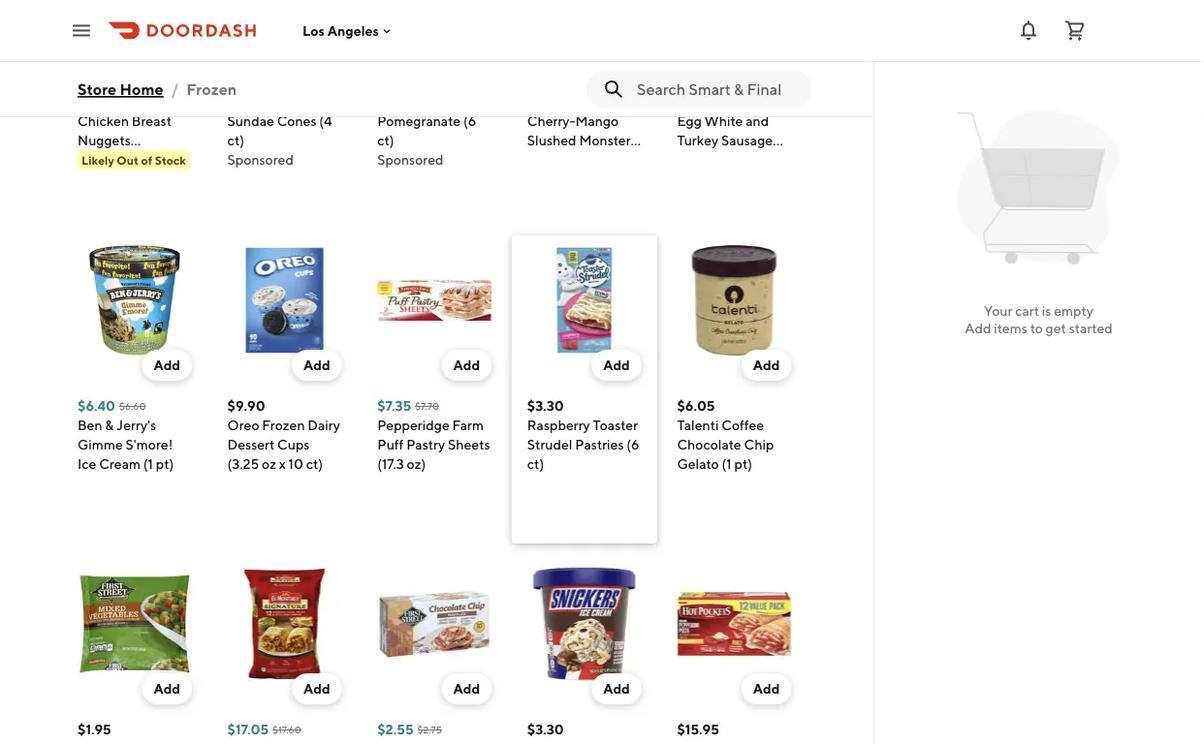 Task type: vqa. For each thing, say whether or not it's contained in the screenshot.
the leftmost hawaiian
no



Task type: describe. For each thing, give the bounding box(es) containing it.
&
[[105, 418, 114, 434]]

10
[[289, 456, 303, 472]]

gelato
[[677, 456, 719, 472]]

store home link
[[78, 70, 163, 109]]

ben & jerry's gimme s'more! ice cream (1 pt) image
[[78, 243, 192, 358]]

cream
[[99, 456, 141, 472]]

oz
[[262, 456, 276, 472]]

$14.30 sandwich bros. egg white and turkey sausage flatbread pocket breakfast sandwiches (12 ct)
[[677, 74, 791, 207]]

$9.90 oreo frozen dairy dessert cups (3.25 oz x 10 ct)
[[228, 398, 340, 472]]

sheets
[[448, 437, 490, 453]]

add for snicker's vanilla ice cream (16 oz) image on the bottom
[[603, 681, 630, 697]]

pt) inside '$6.40 $6.60 ben & jerry's gimme s'more! ice cream (1 pt)'
[[156, 456, 174, 472]]

$7.35 $7.70 pepperidge farm puff pastry sheets (17.3 oz)
[[377, 398, 490, 472]]

ct) inside the $9.90 oreo frozen dairy dessert cups (3.25 oz x 10 ct)
[[306, 456, 323, 472]]

bros.
[[740, 94, 771, 110]]

add for first street waffles chocolate chip (12.3 oz) image
[[454, 681, 480, 697]]

pepperidge
[[377, 418, 450, 434]]

of
[[141, 153, 152, 167]]

home
[[120, 80, 163, 98]]

0 items, open order cart image
[[1064, 19, 1087, 42]]

$17.05
[[228, 722, 269, 738]]

pastries
[[575, 437, 624, 453]]

(17.3
[[377, 456, 404, 472]]

raspberry toaster strudel pastries (6 ct) image
[[527, 243, 642, 358]]

dino
[[78, 94, 107, 110]]

monster
[[579, 132, 631, 148]]

likely
[[81, 153, 114, 167]]

add for first street mixed vegetables (12 oz) image
[[154, 681, 180, 697]]

angeles
[[328, 23, 379, 39]]

jerry's
[[116, 418, 156, 434]]

likely out of stock
[[81, 153, 186, 167]]

$9.90 for oreo
[[228, 398, 265, 414]]

oz) inside the $9.90 dino buddies chicken breast nuggets dinosaur-shaped (38 oz)
[[101, 171, 120, 187]]

(6 inside $3.30 raspberry toaster strudel pastries (6 ct)
[[627, 437, 640, 453]]

$3.30 for $3.30 raspberry toaster strudel pastries (6 ct)
[[527, 398, 564, 414]]

pocket
[[740, 152, 784, 168]]

ice inside '$6.40 $6.60 ben & jerry's gimme s'more! ice cream (1 pt)'
[[78, 456, 96, 472]]

store
[[78, 80, 117, 98]]

ct) inside budget saver cherry-mango slushed monster pops (12 ct)
[[581, 152, 598, 168]]

vanilla
[[294, 94, 335, 110]]

toaster
[[593, 418, 638, 434]]

(38
[[78, 171, 98, 187]]

(6 inside the outshine ice bars pomegranate (6 ct) sponsored
[[463, 113, 476, 129]]

budget
[[527, 94, 574, 110]]

breakfast
[[677, 171, 736, 187]]

strudel
[[527, 437, 573, 453]]

raspberry
[[527, 418, 590, 434]]

$9.90 for dino
[[78, 74, 115, 90]]

dessert
[[228, 437, 275, 453]]

dairy
[[308, 418, 340, 434]]

ben
[[78, 418, 102, 434]]

(12 inside $14.30 sandwich bros. egg white and turkey sausage flatbread pocket breakfast sandwiches (12 ct)
[[754, 191, 771, 207]]

add for 'talenti coffee chocolate chip gelato (1 pt)' image
[[753, 357, 780, 373]]

first street waffles chocolate chip (12.3 oz) image
[[377, 567, 492, 682]]

/
[[171, 80, 179, 98]]

shaped
[[139, 152, 186, 168]]

pomegranate
[[377, 113, 461, 129]]

get
[[1046, 321, 1067, 337]]

slushed
[[527, 132, 577, 148]]

sponsored inside the outshine ice bars pomegranate (6 ct) sponsored
[[377, 152, 444, 168]]

sponsored inside $5.50 drumstick vanilla sundae cones (4 ct) sponsored
[[228, 152, 294, 168]]

chocolate
[[677, 437, 742, 453]]

0 horizontal spatial frozen
[[78, 71, 173, 107]]

ct) inside $5.50 drumstick vanilla sundae cones (4 ct) sponsored
[[228, 132, 244, 148]]

sausage
[[722, 132, 773, 148]]

oreo frozen dairy dessert cups (3.25 oz x 10 ct) image
[[228, 243, 342, 358]]

x
[[279, 456, 286, 472]]

$6.05
[[677, 398, 715, 414]]

$9.90 dino buddies chicken breast nuggets dinosaur-shaped (38 oz)
[[78, 74, 186, 187]]

cups
[[277, 437, 310, 453]]

empty retail cart image
[[948, 97, 1130, 279]]

mango
[[576, 113, 619, 129]]

$15.95
[[677, 722, 720, 738]]

sundae
[[228, 113, 274, 129]]

add for ben & jerry's gimme s'more! ice cream (1 pt) image
[[154, 357, 180, 373]]

to
[[1031, 321, 1043, 337]]

ct) inside $3.30 raspberry toaster strudel pastries (6 ct)
[[527, 456, 544, 472]]

$2.55 $2.75
[[377, 722, 442, 738]]

budget saver cherry-mango slushed monster pops (12 ct)
[[527, 94, 631, 168]]

drumstick
[[228, 94, 291, 110]]

el monterey signature shredded steak, cheese & rice chimichangas (12 ct) image
[[228, 567, 342, 682]]

started
[[1069, 321, 1113, 337]]

$7.70
[[415, 401, 439, 412]]

$3.30 for $3.30
[[527, 722, 564, 738]]

empty
[[1054, 303, 1094, 319]]

(4
[[319, 113, 332, 129]]

chicken
[[78, 113, 129, 129]]

saver
[[576, 94, 611, 110]]

bars
[[459, 94, 486, 110]]

white
[[705, 113, 743, 129]]

$6.05 talenti coffee chocolate chip gelato (1 pt)
[[677, 398, 774, 472]]

outshine ice bars pomegranate (6 ct) sponsored
[[377, 94, 486, 168]]

coffee
[[722, 418, 764, 434]]

add for el monterey signature shredded steak, cheese & rice chimichangas (12 ct) image
[[304, 681, 330, 697]]

add for raspberry toaster strudel pastries (6 ct) 'image'
[[603, 357, 630, 373]]

puff
[[377, 437, 404, 453]]

(1 inside '$6.40 $6.60 ben & jerry's gimme s'more! ice cream (1 pt)'
[[143, 456, 153, 472]]



Task type: locate. For each thing, give the bounding box(es) containing it.
ice left bars
[[438, 94, 457, 110]]

ct) down the pomegranate
[[377, 132, 394, 148]]

cones
[[277, 113, 317, 129]]

store home / frozen
[[78, 80, 237, 98]]

ct) down pocket at the top right of the page
[[774, 191, 791, 207]]

frozen inside the $9.90 oreo frozen dairy dessert cups (3.25 oz x 10 ct)
[[262, 418, 305, 434]]

(1 down 'chocolate'
[[722, 456, 732, 472]]

cherry-
[[527, 113, 576, 129]]

add inside your cart is empty add items to get started
[[965, 321, 992, 337]]

frozen
[[78, 71, 173, 107], [187, 80, 237, 98], [262, 418, 305, 434]]

snicker's vanilla ice cream (16 oz) image
[[527, 567, 642, 682]]

$7.35
[[377, 398, 411, 414]]

$14.30
[[677, 74, 720, 90]]

1 (1 from the left
[[143, 456, 153, 472]]

notification bell image
[[1017, 19, 1041, 42]]

dinosaur-
[[78, 152, 139, 168]]

gimme
[[78, 437, 123, 453]]

ct)
[[228, 132, 244, 148], [377, 132, 394, 148], [581, 152, 598, 168], [774, 191, 791, 207], [306, 456, 323, 472], [527, 456, 544, 472]]

1 horizontal spatial pt)
[[735, 456, 753, 472]]

(3.25
[[228, 456, 259, 472]]

2 (1 from the left
[[722, 456, 732, 472]]

1 horizontal spatial (6
[[627, 437, 640, 453]]

ct) down the strudel
[[527, 456, 544, 472]]

ice down gimme
[[78, 456, 96, 472]]

1 vertical spatial ice
[[78, 456, 96, 472]]

$5.50 drumstick vanilla sundae cones (4 ct) sponsored
[[228, 74, 335, 168]]

$3.30
[[527, 398, 564, 414], [527, 722, 564, 738]]

0 horizontal spatial $9.90
[[78, 74, 115, 90]]

your
[[984, 303, 1013, 319]]

oreo
[[228, 418, 259, 434]]

talenti
[[677, 418, 719, 434]]

turkey
[[677, 132, 719, 148]]

breast
[[132, 113, 172, 129]]

1 vertical spatial (6
[[627, 437, 640, 453]]

$9.90 inside the $9.90 dino buddies chicken breast nuggets dinosaur-shaped (38 oz)
[[78, 74, 115, 90]]

2 sponsored from the left
[[377, 152, 444, 168]]

0 vertical spatial $9.90
[[78, 74, 115, 90]]

(12 down the slushed
[[561, 152, 578, 168]]

sponsored down the pomegranate
[[377, 152, 444, 168]]

pt) inside $6.05 talenti coffee chocolate chip gelato (1 pt)
[[735, 456, 753, 472]]

1 vertical spatial $9.90
[[228, 398, 265, 414]]

talenti coffee chocolate chip gelato (1 pt) image
[[677, 243, 792, 358]]

(1 down s'more!
[[143, 456, 153, 472]]

$6.60
[[119, 401, 146, 412]]

0 vertical spatial (12
[[561, 152, 578, 168]]

(6
[[463, 113, 476, 129], [627, 437, 640, 453]]

0 horizontal spatial pt)
[[156, 456, 174, 472]]

los angeles button
[[303, 23, 395, 39]]

$17.05 $17.60
[[228, 722, 301, 738]]

your cart is empty add items to get started
[[965, 303, 1113, 337]]

$2.55
[[377, 722, 414, 738]]

$1.95
[[78, 722, 111, 738]]

$9.90 inside the $9.90 oreo frozen dairy dessert cups (3.25 oz x 10 ct)
[[228, 398, 265, 414]]

(1
[[143, 456, 153, 472], [722, 456, 732, 472]]

is
[[1042, 303, 1052, 319]]

add for hot pockets sandwiches pepperoni pizza (12 ct) image
[[753, 681, 780, 697]]

pops
[[527, 152, 558, 168]]

ct) inside the outshine ice bars pomegranate (6 ct) sponsored
[[377, 132, 394, 148]]

sandwiches
[[677, 191, 751, 207]]

oz) down dinosaur-
[[101, 171, 120, 187]]

(6 down bars
[[463, 113, 476, 129]]

items
[[994, 321, 1028, 337]]

egg
[[677, 113, 702, 129]]

stock
[[155, 153, 186, 167]]

$2.75
[[418, 724, 442, 736]]

los
[[303, 23, 325, 39]]

1 horizontal spatial (1
[[722, 456, 732, 472]]

0 horizontal spatial oz)
[[101, 171, 120, 187]]

add for oreo frozen dairy dessert cups (3.25 oz x 10 ct) image
[[304, 357, 330, 373]]

ct) inside $14.30 sandwich bros. egg white and turkey sausage flatbread pocket breakfast sandwiches (12 ct)
[[774, 191, 791, 207]]

add for pepperidge farm puff pastry sheets (17.3 oz) image
[[454, 357, 480, 373]]

1 horizontal spatial oz)
[[407, 456, 426, 472]]

(12 inside budget saver cherry-mango slushed monster pops (12 ct)
[[561, 152, 578, 168]]

nuggets
[[78, 132, 131, 148]]

pepperidge farm puff pastry sheets (17.3 oz) image
[[377, 243, 492, 358]]

1 horizontal spatial sponsored
[[377, 152, 444, 168]]

ct) down "sundae"
[[228, 132, 244, 148]]

los angeles
[[303, 23, 379, 39]]

oz) inside $7.35 $7.70 pepperidge farm puff pastry sheets (17.3 oz)
[[407, 456, 426, 472]]

farm
[[452, 418, 484, 434]]

1 sponsored from the left
[[228, 152, 294, 168]]

0 horizontal spatial (6
[[463, 113, 476, 129]]

ct) down monster
[[581, 152, 598, 168]]

pt)
[[156, 456, 174, 472], [735, 456, 753, 472]]

(6 down toaster at the bottom of page
[[627, 437, 640, 453]]

chip
[[744, 437, 774, 453]]

1 vertical spatial (12
[[754, 191, 771, 207]]

sandwich
[[677, 94, 737, 110]]

2 horizontal spatial frozen
[[262, 418, 305, 434]]

$6.40
[[78, 398, 115, 414]]

flatbread
[[677, 152, 738, 168]]

open menu image
[[70, 19, 93, 42]]

0 vertical spatial $3.30
[[527, 398, 564, 414]]

and
[[746, 113, 769, 129]]

ice
[[438, 94, 457, 110], [78, 456, 96, 472]]

oz) down pastry on the bottom left
[[407, 456, 426, 472]]

1 horizontal spatial $9.90
[[228, 398, 265, 414]]

0 vertical spatial oz)
[[101, 171, 120, 187]]

cart
[[1016, 303, 1040, 319]]

1 pt) from the left
[[156, 456, 174, 472]]

oz)
[[101, 171, 120, 187], [407, 456, 426, 472]]

1 horizontal spatial ice
[[438, 94, 457, 110]]

1 horizontal spatial (12
[[754, 191, 771, 207]]

add
[[154, 33, 180, 49], [304, 33, 330, 49], [965, 321, 992, 337], [154, 357, 180, 373], [304, 357, 330, 373], [454, 357, 480, 373], [603, 357, 630, 373], [753, 357, 780, 373], [154, 681, 180, 697], [304, 681, 330, 697], [454, 681, 480, 697], [603, 681, 630, 697], [753, 681, 780, 697]]

$6.40 $6.60 ben & jerry's gimme s'more! ice cream (1 pt)
[[78, 398, 174, 472]]

0 horizontal spatial ice
[[78, 456, 96, 472]]

pt) down s'more!
[[156, 456, 174, 472]]

1 vertical spatial oz)
[[407, 456, 426, 472]]

(12 down pocket at the top right of the page
[[754, 191, 771, 207]]

sponsored down "sundae"
[[228, 152, 294, 168]]

out
[[117, 153, 139, 167]]

$9.90 up oreo at the bottom left of the page
[[228, 398, 265, 414]]

outshine
[[377, 94, 435, 110]]

$17.60
[[273, 724, 301, 736]]

$9.90 up dino
[[78, 74, 115, 90]]

2 pt) from the left
[[735, 456, 753, 472]]

hot pockets sandwiches pepperoni pizza (12 ct) image
[[677, 567, 792, 682]]

ice inside the outshine ice bars pomegranate (6 ct) sponsored
[[438, 94, 457, 110]]

add button
[[142, 26, 192, 57], [142, 26, 192, 57], [292, 26, 342, 57], [292, 26, 342, 57], [142, 350, 192, 381], [142, 350, 192, 381], [292, 350, 342, 381], [292, 350, 342, 381], [442, 350, 492, 381], [442, 350, 492, 381], [592, 350, 642, 381], [592, 350, 642, 381], [742, 350, 792, 381], [742, 350, 792, 381], [142, 674, 192, 705], [142, 674, 192, 705], [292, 674, 342, 705], [292, 674, 342, 705], [442, 674, 492, 705], [442, 674, 492, 705], [592, 674, 642, 705], [592, 674, 642, 705], [742, 674, 792, 705], [742, 674, 792, 705]]

$5.50
[[228, 74, 266, 90]]

Search Smart & Final search field
[[637, 79, 796, 100]]

1 $3.30 from the top
[[527, 398, 564, 414]]

pastry
[[407, 437, 445, 453]]

first street mixed vegetables (12 oz) image
[[78, 567, 192, 682]]

0 vertical spatial ice
[[438, 94, 457, 110]]

0 horizontal spatial (1
[[143, 456, 153, 472]]

0 horizontal spatial sponsored
[[228, 152, 294, 168]]

1 vertical spatial $3.30
[[527, 722, 564, 738]]

s'more!
[[126, 437, 173, 453]]

buddies
[[110, 94, 160, 110]]

0 vertical spatial (6
[[463, 113, 476, 129]]

$9.90
[[78, 74, 115, 90], [228, 398, 265, 414]]

0 horizontal spatial (12
[[561, 152, 578, 168]]

ct) right 10
[[306, 456, 323, 472]]

(1 inside $6.05 talenti coffee chocolate chip gelato (1 pt)
[[722, 456, 732, 472]]

2 $3.30 from the top
[[527, 722, 564, 738]]

1 horizontal spatial frozen
[[187, 80, 237, 98]]

$3.30 inside $3.30 raspberry toaster strudel pastries (6 ct)
[[527, 398, 564, 414]]

pt) down chip
[[735, 456, 753, 472]]



